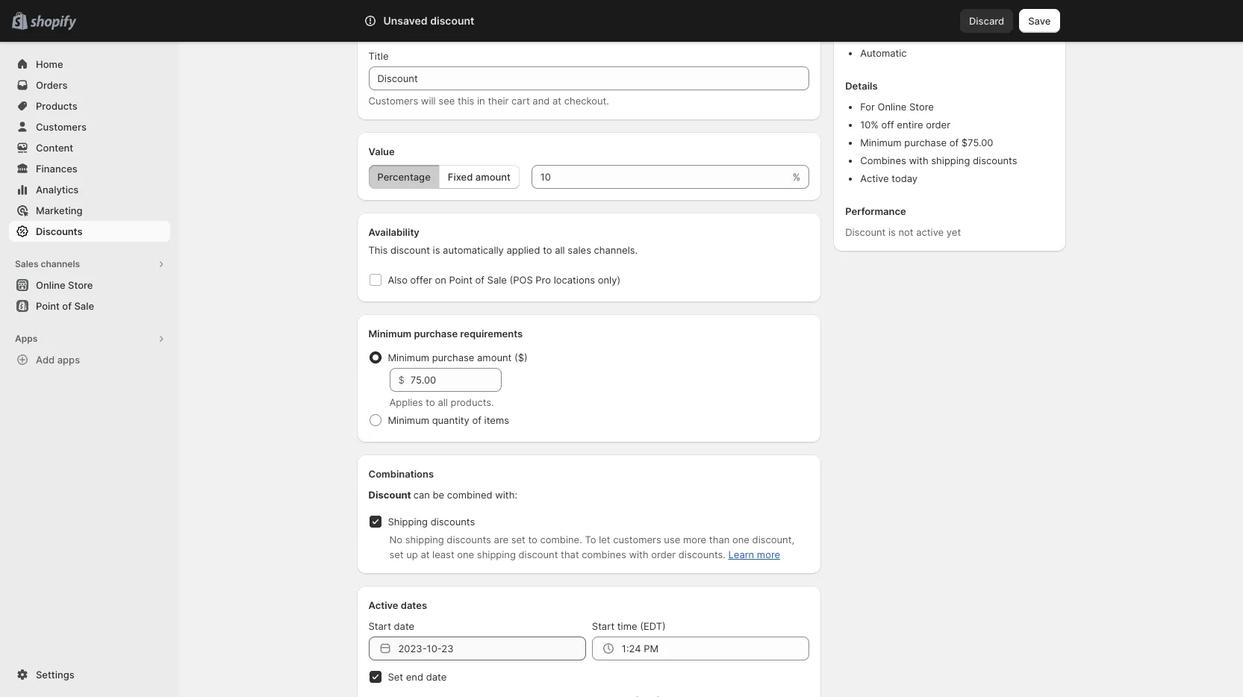 Task type: locate. For each thing, give the bounding box(es) containing it.
store inside button
[[68, 279, 93, 291]]

to inside availability this discount is automatically applied to all sales channels.
[[543, 244, 552, 256]]

0 horizontal spatial more
[[683, 534, 706, 546]]

0 horizontal spatial set
[[389, 549, 404, 561]]

discount down "performance"
[[845, 226, 886, 238]]

0 vertical spatial point
[[449, 274, 473, 286]]

one right least
[[457, 549, 474, 561]]

0 horizontal spatial with
[[629, 549, 649, 561]]

store up point of sale button
[[68, 279, 93, 291]]

end
[[406, 671, 423, 683]]

at right "up"
[[421, 549, 430, 561]]

set right are
[[511, 534, 525, 546]]

sales channels
[[15, 258, 80, 270]]

1 horizontal spatial date
[[426, 671, 447, 683]]

0 horizontal spatial at
[[421, 549, 430, 561]]

shopify image
[[30, 15, 76, 30]]

order
[[926, 119, 950, 131], [651, 549, 676, 561]]

customers down products
[[36, 121, 87, 133]]

today
[[892, 172, 918, 184]]

1 vertical spatial with
[[629, 549, 649, 561]]

customers link
[[9, 116, 170, 137]]

1 vertical spatial online
[[36, 279, 65, 291]]

online inside for online store 10% off entire order minimum purchase of $75.00 combines with shipping discounts active today
[[878, 101, 907, 113]]

1 horizontal spatial order
[[926, 119, 950, 131]]

shipping
[[931, 155, 970, 166], [405, 534, 444, 546], [477, 549, 516, 561]]

pro
[[536, 274, 551, 286]]

sales
[[568, 244, 591, 256]]

1 vertical spatial store
[[68, 279, 93, 291]]

shipping for of
[[931, 155, 970, 166]]

0 horizontal spatial sale
[[74, 300, 94, 312]]

0 vertical spatial automatic
[[388, 20, 435, 32]]

1 horizontal spatial store
[[909, 101, 934, 113]]

on
[[435, 274, 446, 286]]

requirements
[[460, 328, 523, 340]]

discount is not active yet
[[845, 226, 961, 238]]

1 vertical spatial more
[[757, 549, 780, 561]]

marketing link
[[9, 200, 170, 221]]

1 vertical spatial automatic
[[860, 47, 907, 59]]

availability this discount is automatically applied to all sales channels.
[[368, 226, 638, 256]]

in
[[477, 95, 485, 107]]

shipping inside to let customers use more than one discount, set up at least one shipping discount that combines with order discounts.
[[477, 549, 516, 561]]

entire
[[897, 119, 923, 131]]

sale inside button
[[74, 300, 94, 312]]

1 horizontal spatial at
[[553, 95, 562, 107]]

1 horizontal spatial one
[[732, 534, 750, 546]]

is
[[888, 226, 896, 238], [433, 244, 440, 256]]

0 horizontal spatial point
[[36, 300, 60, 312]]

sale
[[487, 274, 507, 286], [74, 300, 94, 312]]

online down sales channels
[[36, 279, 65, 291]]

at
[[553, 95, 562, 107], [421, 549, 430, 561]]

with inside to let customers use more than one discount, set up at least one shipping discount that combines with order discounts.
[[629, 549, 649, 561]]

1 vertical spatial at
[[421, 549, 430, 561]]

1 horizontal spatial active
[[860, 172, 889, 184]]

one up learn
[[732, 534, 750, 546]]

0 vertical spatial date
[[394, 620, 414, 632]]

point inside button
[[36, 300, 60, 312]]

discount,
[[752, 534, 794, 546]]

search button
[[405, 9, 838, 33]]

shipping inside for online store 10% off entire order minimum purchase of $75.00 combines with shipping discounts active today
[[931, 155, 970, 166]]

2 start from the left
[[592, 620, 615, 632]]

1 vertical spatial purchase
[[414, 328, 458, 340]]

locations
[[554, 274, 595, 286]]

discount can be combined with:
[[368, 489, 517, 501]]

0 vertical spatial order
[[926, 119, 950, 131]]

to
[[585, 534, 596, 546]]

0 vertical spatial purchase
[[904, 137, 947, 149]]

to right applied
[[543, 244, 552, 256]]

discounts down discount can be combined with:
[[431, 516, 475, 528]]

order right entire at top
[[926, 119, 950, 131]]

start date
[[368, 620, 414, 632]]

all up minimum quantity of items
[[438, 396, 448, 408]]

to left combine.
[[528, 534, 537, 546]]

more down discount,
[[757, 549, 780, 561]]

2 horizontal spatial shipping
[[931, 155, 970, 166]]

sales channels button
[[9, 254, 170, 275]]

discounts down $75.00
[[973, 155, 1017, 166]]

that
[[561, 549, 579, 561]]

purchase inside for online store 10% off entire order minimum purchase of $75.00 combines with shipping discounts active today
[[904, 137, 947, 149]]

learn
[[728, 549, 754, 561]]

all left sales
[[555, 244, 565, 256]]

automatic up the details
[[860, 47, 907, 59]]

discount inside to let customers use more than one discount, set up at least one shipping discount that combines with order discounts.
[[519, 549, 558, 561]]

1 horizontal spatial automatic
[[860, 47, 907, 59]]

is up on
[[433, 244, 440, 256]]

0 horizontal spatial automatic
[[388, 20, 435, 32]]

start for start time (edt)
[[592, 620, 615, 632]]

date down active dates
[[394, 620, 414, 632]]

0 vertical spatial discount
[[845, 226, 886, 238]]

percentage button
[[368, 165, 440, 189]]

0 horizontal spatial shipping
[[405, 534, 444, 546]]

point of sale link
[[9, 296, 170, 317]]

set
[[388, 671, 403, 683]]

0 horizontal spatial is
[[433, 244, 440, 256]]

discounts link
[[9, 221, 170, 242]]

amount inside button
[[475, 171, 511, 183]]

0 horizontal spatial customers
[[36, 121, 87, 133]]

online up off
[[878, 101, 907, 113]]

also
[[388, 274, 408, 286]]

1 vertical spatial amount
[[477, 352, 512, 364]]

order down use
[[651, 549, 676, 561]]

time
[[617, 620, 637, 632]]

channels.
[[594, 244, 638, 256]]

combinations
[[368, 468, 434, 480]]

more up discounts.
[[683, 534, 706, 546]]

1 horizontal spatial start
[[592, 620, 615, 632]]

unsaved
[[383, 14, 428, 27]]

2 vertical spatial discounts
[[447, 534, 491, 546]]

1 vertical spatial customers
[[36, 121, 87, 133]]

to right applies
[[426, 396, 435, 408]]

be
[[433, 489, 444, 501]]

discounts up least
[[447, 534, 491, 546]]

0 vertical spatial active
[[860, 172, 889, 184]]

(pos
[[510, 274, 533, 286]]

shipping for up
[[477, 549, 516, 561]]

to
[[543, 244, 552, 256], [426, 396, 435, 408], [528, 534, 537, 546]]

1 vertical spatial date
[[426, 671, 447, 683]]

store up entire at top
[[909, 101, 934, 113]]

automatic for automatic
[[860, 47, 907, 59]]

1 vertical spatial active
[[368, 600, 398, 611]]

point down online store on the left top of page
[[36, 300, 60, 312]]

minimum
[[860, 137, 902, 149], [368, 328, 412, 340], [388, 352, 429, 364], [388, 414, 429, 426]]

minimum for minimum quantity of items
[[388, 414, 429, 426]]

1 horizontal spatial with
[[909, 155, 929, 166]]

1 vertical spatial discount
[[368, 489, 411, 501]]

start down active dates
[[368, 620, 391, 632]]

start left time
[[592, 620, 615, 632]]

1 vertical spatial sale
[[74, 300, 94, 312]]

1 horizontal spatial more
[[757, 549, 780, 561]]

0 vertical spatial set
[[511, 534, 525, 546]]

of inside for online store 10% off entire order minimum purchase of $75.00 combines with shipping discounts active today
[[949, 137, 959, 149]]

dates
[[401, 600, 427, 611]]

1 vertical spatial set
[[389, 549, 404, 561]]

with up today
[[909, 155, 929, 166]]

order inside for online store 10% off entire order minimum purchase of $75.00 combines with shipping discounts active today
[[926, 119, 950, 131]]

point
[[449, 274, 473, 286], [36, 300, 60, 312]]

set end date
[[388, 671, 447, 683]]

save button
[[1019, 9, 1060, 33]]

active
[[916, 226, 944, 238]]

off
[[881, 119, 894, 131]]

date right end
[[426, 671, 447, 683]]

2 horizontal spatial to
[[543, 244, 552, 256]]

% text field
[[531, 165, 790, 189]]

set down no
[[389, 549, 404, 561]]

0 horizontal spatial to
[[426, 396, 435, 408]]

of down online store on the left top of page
[[62, 300, 72, 312]]

purchase
[[904, 137, 947, 149], [414, 328, 458, 340], [432, 352, 474, 364]]

0 horizontal spatial one
[[457, 549, 474, 561]]

active up 'start date'
[[368, 600, 398, 611]]

combines
[[582, 549, 626, 561]]

purchase up $ text box
[[432, 352, 474, 364]]

1 start from the left
[[368, 620, 391, 632]]

shipping down are
[[477, 549, 516, 561]]

0 horizontal spatial store
[[68, 279, 93, 291]]

amount down requirements
[[477, 352, 512, 364]]

0 vertical spatial store
[[909, 101, 934, 113]]

all
[[555, 244, 565, 256], [438, 396, 448, 408]]

0 horizontal spatial start
[[368, 620, 391, 632]]

1 horizontal spatial shipping
[[477, 549, 516, 561]]

at inside to let customers use more than one discount, set up at least one shipping discount that combines with order discounts.
[[421, 549, 430, 561]]

0 vertical spatial is
[[888, 226, 896, 238]]

2 vertical spatial purchase
[[432, 352, 474, 364]]

0 vertical spatial at
[[553, 95, 562, 107]]

1 vertical spatial order
[[651, 549, 676, 561]]

minimum for minimum purchase amount ($)
[[388, 352, 429, 364]]

their
[[488, 95, 509, 107]]

discounts
[[973, 155, 1017, 166], [431, 516, 475, 528], [447, 534, 491, 546]]

minimum for minimum purchase requirements
[[368, 328, 412, 340]]

active down combines
[[860, 172, 889, 184]]

2 vertical spatial shipping
[[477, 549, 516, 561]]

unsaved discount
[[383, 14, 474, 27]]

1 horizontal spatial online
[[878, 101, 907, 113]]

customers left will
[[368, 95, 418, 107]]

0 vertical spatial shipping
[[931, 155, 970, 166]]

this
[[458, 95, 474, 107]]

amount right 'fixed'
[[475, 171, 511, 183]]

0 vertical spatial with
[[909, 155, 929, 166]]

marketing
[[36, 205, 83, 217]]

see
[[439, 95, 455, 107]]

point right on
[[449, 274, 473, 286]]

is left not
[[888, 226, 896, 238]]

at right and
[[553, 95, 562, 107]]

0 vertical spatial to
[[543, 244, 552, 256]]

1 horizontal spatial customers
[[368, 95, 418, 107]]

1 horizontal spatial all
[[555, 244, 565, 256]]

automatic up "title"
[[388, 20, 435, 32]]

0 horizontal spatial order
[[651, 549, 676, 561]]

with down customers
[[629, 549, 649, 561]]

0 vertical spatial one
[[732, 534, 750, 546]]

of inside button
[[62, 300, 72, 312]]

date
[[394, 620, 414, 632], [426, 671, 447, 683]]

is inside availability this discount is automatically applied to all sales channels.
[[433, 244, 440, 256]]

of down the automatically
[[475, 274, 485, 286]]

1 horizontal spatial sale
[[487, 274, 507, 286]]

1 horizontal spatial discount
[[845, 226, 886, 238]]

shipping down shipping discounts
[[405, 534, 444, 546]]

1 vertical spatial point
[[36, 300, 60, 312]]

0 vertical spatial online
[[878, 101, 907, 113]]

online inside button
[[36, 279, 65, 291]]

2 vertical spatial to
[[528, 534, 537, 546]]

finances
[[36, 163, 77, 175]]

0 vertical spatial all
[[555, 244, 565, 256]]

details
[[845, 80, 878, 92]]

0 vertical spatial discounts
[[973, 155, 1017, 166]]

customers for customers
[[36, 121, 87, 133]]

1 horizontal spatial point
[[449, 274, 473, 286]]

0 vertical spatial more
[[683, 534, 706, 546]]

0 horizontal spatial discount
[[368, 489, 411, 501]]

0 horizontal spatial all
[[438, 396, 448, 408]]

of down 'products.'
[[472, 414, 482, 426]]

discount down combinations
[[368, 489, 411, 501]]

point of sale
[[36, 300, 94, 312]]

Title text field
[[368, 66, 809, 90]]

all inside availability this discount is automatically applied to all sales channels.
[[555, 244, 565, 256]]

0 horizontal spatial online
[[36, 279, 65, 291]]

shipping down $75.00
[[931, 155, 970, 166]]

applied
[[507, 244, 540, 256]]

1 vertical spatial all
[[438, 396, 448, 408]]

sale down the online store button
[[74, 300, 94, 312]]

1 vertical spatial shipping
[[405, 534, 444, 546]]

0 vertical spatial amount
[[475, 171, 511, 183]]

1 vertical spatial is
[[433, 244, 440, 256]]

purchase down entire at top
[[904, 137, 947, 149]]

this
[[368, 244, 388, 256]]

to let customers use more than one discount, set up at least one shipping discount that combines with order discounts.
[[389, 534, 794, 561]]

0 vertical spatial customers
[[368, 95, 418, 107]]

discard button
[[960, 9, 1013, 33]]

purchase up minimum purchase amount ($)
[[414, 328, 458, 340]]

of left $75.00
[[949, 137, 959, 149]]

0 horizontal spatial date
[[394, 620, 414, 632]]

sale left (pos
[[487, 274, 507, 286]]



Task type: vqa. For each thing, say whether or not it's contained in the screenshot.
bottom ONLINE
yes



Task type: describe. For each thing, give the bounding box(es) containing it.
shipping
[[388, 516, 428, 528]]

discounts.
[[679, 549, 726, 561]]

add apps
[[36, 354, 80, 366]]

(edt)
[[640, 620, 666, 632]]

$75.00
[[962, 137, 993, 149]]

applies to all products.
[[389, 396, 494, 408]]

combine.
[[540, 534, 582, 546]]

no shipping discounts are set to combine.
[[389, 534, 582, 546]]

customers will see this in their cart and at checkout.
[[368, 95, 609, 107]]

learn more
[[728, 549, 780, 561]]

channels
[[41, 258, 80, 270]]

learn more link
[[728, 549, 780, 561]]

customers for customers will see this in their cart and at checkout.
[[368, 95, 418, 107]]

for
[[860, 101, 875, 113]]

minimum quantity of items
[[388, 414, 509, 426]]

let
[[599, 534, 610, 546]]

0 horizontal spatial active
[[368, 600, 398, 611]]

yet
[[947, 226, 961, 238]]

minimum purchase amount ($)
[[388, 352, 528, 364]]

settings link
[[9, 664, 170, 685]]

1 horizontal spatial is
[[888, 226, 896, 238]]

0 vertical spatial sale
[[487, 274, 507, 286]]

customers
[[613, 534, 661, 546]]

content link
[[9, 137, 170, 158]]

analytics link
[[9, 179, 170, 200]]

online store
[[36, 279, 93, 291]]

save
[[1028, 15, 1051, 27]]

10%
[[860, 119, 879, 131]]

1 vertical spatial to
[[426, 396, 435, 408]]

not
[[899, 226, 914, 238]]

1 horizontal spatial set
[[511, 534, 525, 546]]

point of sale button
[[0, 296, 179, 317]]

least
[[432, 549, 454, 561]]

are
[[494, 534, 509, 546]]

1 vertical spatial one
[[457, 549, 474, 561]]

add apps button
[[9, 349, 170, 370]]

with:
[[495, 489, 517, 501]]

fixed amount
[[448, 171, 511, 183]]

automatic for automatic discount
[[388, 20, 435, 32]]

with inside for online store 10% off entire order minimum purchase of $75.00 combines with shipping discounts active today
[[909, 155, 929, 166]]

items
[[484, 414, 509, 426]]

1 horizontal spatial to
[[528, 534, 537, 546]]

value
[[368, 146, 395, 158]]

start for start date
[[368, 620, 391, 632]]

online store link
[[9, 275, 170, 296]]

orders
[[36, 79, 68, 91]]

$ text field
[[410, 368, 501, 392]]

content
[[36, 142, 73, 154]]

minimum inside for online store 10% off entire order minimum purchase of $75.00 combines with shipping discounts active today
[[860, 137, 902, 149]]

start time (edt)
[[592, 620, 666, 632]]

purchase for requirements
[[414, 328, 458, 340]]

1 vertical spatial discounts
[[431, 516, 475, 528]]

sales
[[15, 258, 38, 270]]

order inside to let customers use more than one discount, set up at least one shipping discount that combines with order discounts.
[[651, 549, 676, 561]]

quantity
[[432, 414, 470, 426]]

than
[[709, 534, 730, 546]]

no
[[389, 534, 402, 546]]

performance
[[845, 205, 906, 217]]

purchase for amount
[[432, 352, 474, 364]]

percentage
[[377, 171, 431, 183]]

%
[[793, 171, 801, 183]]

settings
[[36, 669, 74, 681]]

home link
[[9, 54, 170, 75]]

Start date text field
[[398, 637, 586, 661]]

shipping discounts
[[388, 516, 475, 528]]

products link
[[9, 96, 170, 116]]

discount for discount can be combined with:
[[368, 489, 411, 501]]

apps
[[57, 354, 80, 366]]

availability
[[368, 226, 419, 238]]

can
[[413, 489, 430, 501]]

combined
[[447, 489, 492, 501]]

apps button
[[9, 329, 170, 349]]

set inside to let customers use more than one discount, set up at least one shipping discount that combines with order discounts.
[[389, 549, 404, 561]]

cart
[[511, 95, 530, 107]]

$
[[398, 374, 405, 386]]

more inside to let customers use more than one discount, set up at least one shipping discount that combines with order discounts.
[[683, 534, 706, 546]]

up
[[406, 549, 418, 561]]

active inside for online store 10% off entire order minimum purchase of $75.00 combines with shipping discounts active today
[[860, 172, 889, 184]]

combines
[[860, 155, 906, 166]]

discount for discount is not active yet
[[845, 226, 886, 238]]

apps
[[15, 333, 38, 344]]

discounts inside for online store 10% off entire order minimum purchase of $75.00 combines with shipping discounts active today
[[973, 155, 1017, 166]]

for online store 10% off entire order minimum purchase of $75.00 combines with shipping discounts active today
[[860, 101, 1017, 184]]

applies
[[389, 396, 423, 408]]

minimum purchase requirements
[[368, 328, 523, 340]]

online store button
[[0, 275, 179, 296]]

products
[[36, 100, 78, 112]]

only)
[[598, 274, 621, 286]]

store inside for online store 10% off entire order minimum purchase of $75.00 combines with shipping discounts active today
[[909, 101, 934, 113]]

discount inside availability this discount is automatically applied to all sales channels.
[[391, 244, 430, 256]]

will
[[421, 95, 436, 107]]

Start time (EDT) text field
[[622, 637, 809, 661]]

($)
[[514, 352, 528, 364]]

automatically
[[443, 244, 504, 256]]

finances link
[[9, 158, 170, 179]]

add
[[36, 354, 55, 366]]

products.
[[451, 396, 494, 408]]



